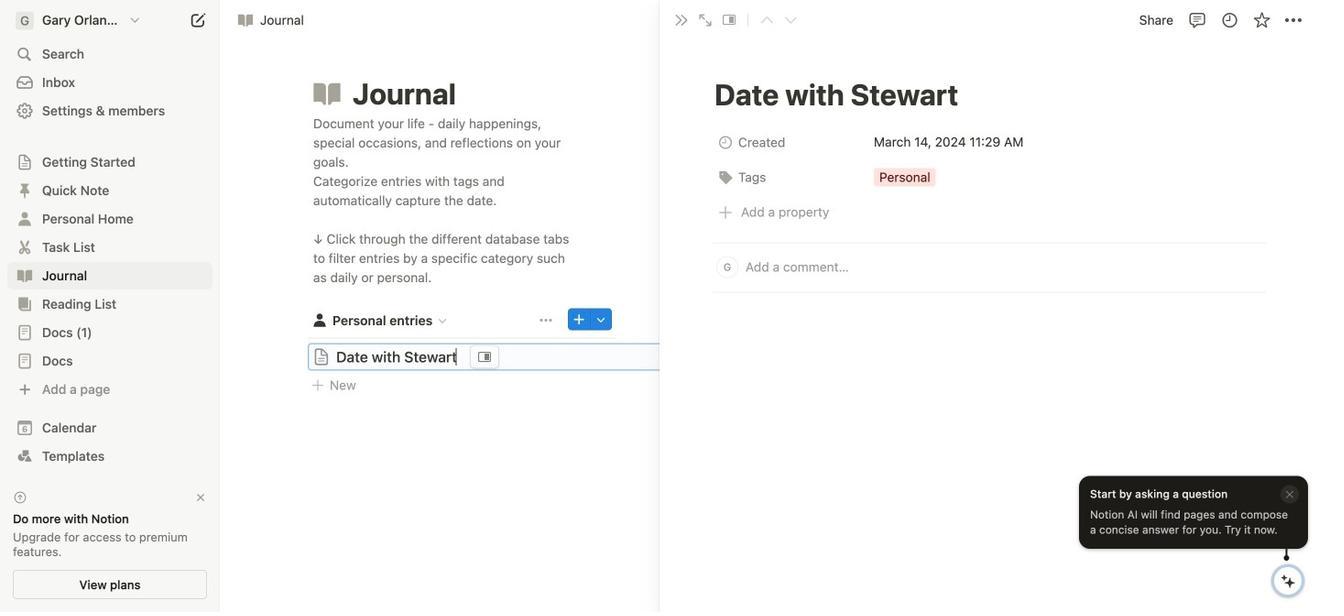 Task type: describe. For each thing, give the bounding box(es) containing it.
1 updates image from the left
[[1221, 11, 1240, 29]]

close image
[[675, 13, 689, 27]]

2 open image from the top
[[19, 356, 30, 367]]

favorite image
[[1255, 11, 1273, 29]]

favorite image
[[1253, 11, 1272, 29]]

comments image
[[1189, 11, 1207, 29]]

close tooltip image
[[1285, 488, 1296, 501]]

previous page image
[[761, 14, 774, 27]]

1 open image from the top
[[19, 214, 30, 225]]

next page image
[[785, 14, 797, 27]]

4 open image from the top
[[19, 270, 30, 281]]

page properties table
[[713, 127, 1267, 196]]

1 open image from the top
[[19, 157, 30, 168]]



Task type: locate. For each thing, give the bounding box(es) containing it.
updates image left favorite icon
[[1223, 11, 1241, 29]]

open in side peek image
[[478, 350, 491, 363]]

0 vertical spatial open image
[[19, 214, 30, 225]]

dismiss image
[[194, 491, 207, 504]]

2 updates image from the left
[[1223, 11, 1241, 29]]

g image
[[16, 11, 34, 30]]

open image
[[19, 157, 30, 168], [19, 185, 30, 196], [19, 242, 30, 253], [19, 270, 30, 281], [19, 299, 30, 310], [19, 327, 30, 338]]

new page image
[[187, 9, 209, 31]]

row
[[713, 127, 1267, 162], [713, 162, 1267, 196]]

open image
[[19, 214, 30, 225], [19, 356, 30, 367]]

3 open image from the top
[[19, 242, 30, 253]]

1 vertical spatial open image
[[19, 356, 30, 367]]

updates image right the comments image at right
[[1221, 11, 1240, 29]]

6 open image from the top
[[19, 327, 30, 338]]

change page icon image
[[311, 77, 344, 110]]

1 row from the top
[[713, 127, 1267, 162]]

2 open image from the top
[[19, 185, 30, 196]]

5 open image from the top
[[19, 299, 30, 310]]

2 row from the top
[[713, 162, 1267, 196]]

open in full page image
[[698, 13, 713, 27]]

updates image
[[1221, 11, 1240, 29], [1223, 11, 1241, 29]]



Task type: vqa. For each thing, say whether or not it's contained in the screenshot.
2nd Open image from the bottom of the page
yes



